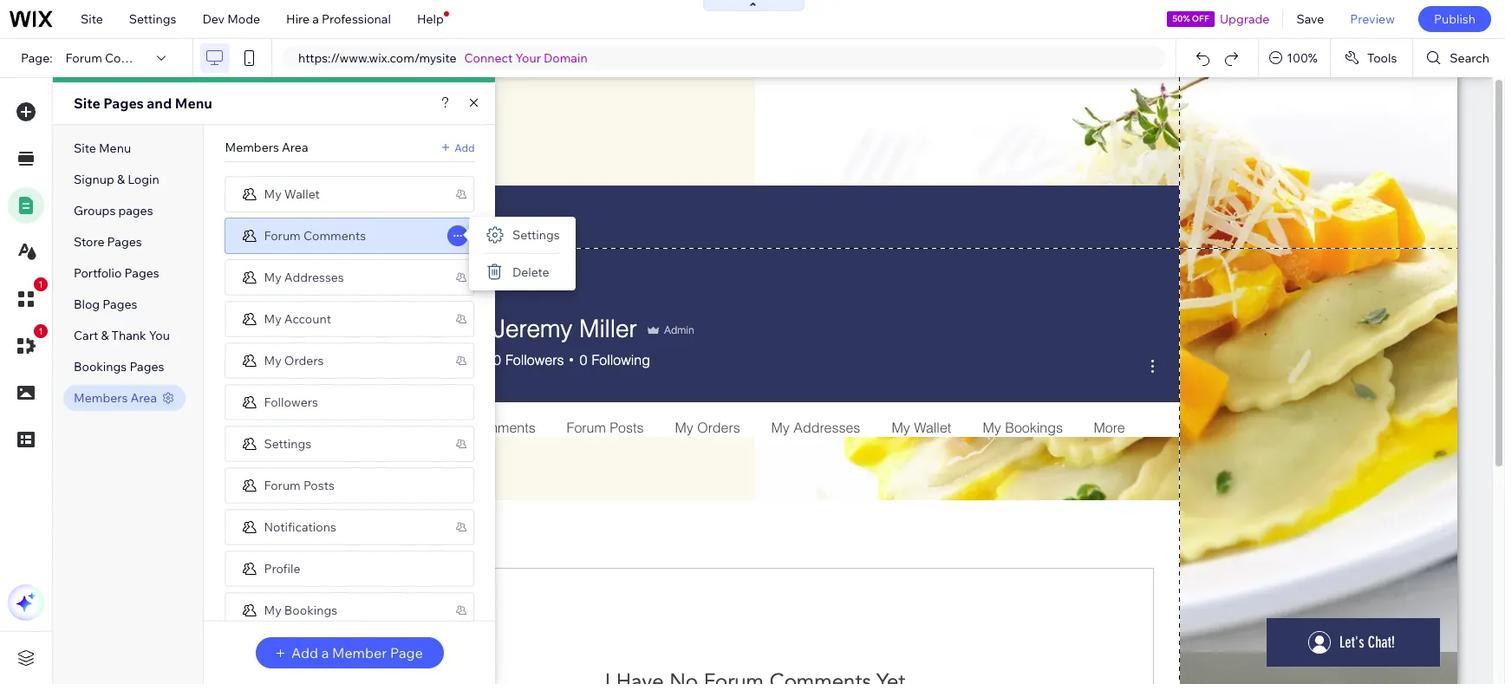 Task type: describe. For each thing, give the bounding box(es) containing it.
site pages and menu
[[74, 95, 212, 112]]

1 horizontal spatial members
[[225, 140, 279, 155]]

save button
[[1284, 0, 1338, 38]]

posts
[[303, 477, 335, 493]]

pages for portfolio
[[125, 265, 159, 281]]

professional
[[322, 11, 391, 27]]

you
[[149, 328, 170, 343]]

1 vertical spatial area
[[131, 390, 157, 406]]

add a member page button
[[256, 637, 444, 669]]

50% off
[[1173, 13, 1209, 24]]

my wallet
[[264, 186, 320, 202]]

connect
[[464, 50, 513, 66]]

signup
[[74, 172, 114, 187]]

1 vertical spatial comments
[[303, 228, 366, 243]]

my addresses
[[264, 269, 344, 285]]

0 vertical spatial comments
[[105, 50, 168, 66]]

blog pages
[[74, 297, 137, 312]]

wallet
[[284, 186, 320, 202]]

profile
[[264, 561, 301, 576]]

pages for store
[[107, 234, 142, 250]]

account
[[284, 311, 331, 327]]

orders
[[284, 353, 324, 368]]

a for hire
[[312, 11, 319, 27]]

add for add a member page
[[291, 644, 318, 662]]

pages
[[118, 203, 153, 219]]

followers
[[264, 394, 318, 410]]

domain
[[544, 50, 588, 66]]

bookings pages
[[74, 359, 164, 375]]

addresses
[[284, 269, 344, 285]]

notifications
[[264, 519, 336, 535]]

and
[[147, 95, 172, 112]]

hire a professional
[[286, 11, 391, 27]]

my account
[[264, 311, 331, 327]]

member
[[332, 644, 387, 662]]

https://www.wix.com/mysite
[[298, 50, 457, 66]]

add for add
[[455, 141, 475, 154]]

100% button
[[1259, 39, 1330, 77]]

2 vertical spatial settings
[[264, 436, 311, 451]]

& for cart
[[101, 328, 109, 343]]

dev mode
[[202, 11, 260, 27]]

0 vertical spatial members area
[[225, 140, 308, 155]]

50%
[[1173, 13, 1190, 24]]

1 vertical spatial menu
[[99, 140, 131, 156]]

site for site
[[81, 11, 103, 27]]

0 horizontal spatial members area
[[74, 390, 157, 406]]

2 vertical spatial forum
[[264, 477, 301, 493]]

site for site menu
[[74, 140, 96, 156]]

off
[[1192, 13, 1209, 24]]

my for my account
[[264, 311, 282, 327]]

blog
[[74, 297, 100, 312]]

0 vertical spatial forum
[[66, 50, 102, 66]]

login
[[128, 172, 159, 187]]

store
[[74, 234, 104, 250]]

preview
[[1351, 11, 1395, 27]]



Task type: locate. For each thing, give the bounding box(es) containing it.
a left member
[[321, 644, 329, 662]]

members area up my wallet
[[225, 140, 308, 155]]

0 vertical spatial forum comments
[[66, 50, 168, 66]]

site menu
[[74, 140, 131, 156]]

1 horizontal spatial a
[[321, 644, 329, 662]]

1 vertical spatial add
[[291, 644, 318, 662]]

settings up delete
[[513, 227, 560, 243]]

a inside add a member page button
[[321, 644, 329, 662]]

pages
[[103, 95, 144, 112], [107, 234, 142, 250], [125, 265, 159, 281], [103, 297, 137, 312], [130, 359, 164, 375]]

forum comments up site pages and menu
[[66, 50, 168, 66]]

area down the bookings pages
[[131, 390, 157, 406]]

pages for site
[[103, 95, 144, 112]]

my for my orders
[[264, 353, 282, 368]]

preview button
[[1338, 0, 1408, 38]]

0 vertical spatial settings
[[129, 11, 176, 27]]

0 vertical spatial add
[[455, 141, 475, 154]]

2 my from the top
[[264, 269, 282, 285]]

2 horizontal spatial settings
[[513, 227, 560, 243]]

store pages
[[74, 234, 142, 250]]

comments up site pages and menu
[[105, 50, 168, 66]]

bookings down profile
[[284, 602, 337, 618]]

my left orders
[[264, 353, 282, 368]]

1 vertical spatial members
[[74, 390, 128, 406]]

add
[[455, 141, 475, 154], [291, 644, 318, 662]]

0 horizontal spatial settings
[[129, 11, 176, 27]]

site for site pages and menu
[[74, 95, 100, 112]]

add inside button
[[291, 644, 318, 662]]

1 vertical spatial forum comments
[[264, 228, 366, 243]]

dev
[[202, 11, 225, 27]]

members area
[[225, 140, 308, 155], [74, 390, 157, 406]]

0 vertical spatial a
[[312, 11, 319, 27]]

forum down my wallet
[[264, 228, 301, 243]]

area up my wallet
[[282, 140, 308, 155]]

1 vertical spatial a
[[321, 644, 329, 662]]

settings left dev
[[129, 11, 176, 27]]

a for add
[[321, 644, 329, 662]]

100%
[[1287, 50, 1318, 66]]

1 vertical spatial site
[[74, 95, 100, 112]]

settings
[[129, 11, 176, 27], [513, 227, 560, 243], [264, 436, 311, 451]]

tools
[[1367, 50, 1397, 66]]

1 horizontal spatial comments
[[303, 228, 366, 243]]

cart & thank you
[[74, 328, 170, 343]]

1 horizontal spatial &
[[117, 172, 125, 187]]

& right cart
[[101, 328, 109, 343]]

groups
[[74, 203, 116, 219]]

upgrade
[[1220, 11, 1270, 27]]

1 horizontal spatial add
[[455, 141, 475, 154]]

forum left posts
[[264, 477, 301, 493]]

forum posts
[[264, 477, 335, 493]]

1 horizontal spatial settings
[[264, 436, 311, 451]]

page
[[390, 644, 423, 662]]

0 horizontal spatial area
[[131, 390, 157, 406]]

1 horizontal spatial menu
[[175, 95, 212, 112]]

3 my from the top
[[264, 311, 282, 327]]

my left wallet
[[264, 186, 282, 202]]

1 vertical spatial settings
[[513, 227, 560, 243]]

publish button
[[1419, 6, 1492, 32]]

0 horizontal spatial comments
[[105, 50, 168, 66]]

comments
[[105, 50, 168, 66], [303, 228, 366, 243]]

cart
[[74, 328, 98, 343]]

1 vertical spatial forum
[[264, 228, 301, 243]]

menu
[[175, 95, 212, 112], [99, 140, 131, 156]]

&
[[117, 172, 125, 187], [101, 328, 109, 343]]

menu right and
[[175, 95, 212, 112]]

a
[[312, 11, 319, 27], [321, 644, 329, 662]]

thank
[[112, 328, 146, 343]]

my for my bookings
[[264, 602, 282, 618]]

tools button
[[1331, 39, 1413, 77]]

0 vertical spatial menu
[[175, 95, 212, 112]]

search button
[[1414, 39, 1505, 77]]

pages for blog
[[103, 297, 137, 312]]

forum
[[66, 50, 102, 66], [264, 228, 301, 243], [264, 477, 301, 493]]

pages left and
[[103, 95, 144, 112]]

0 horizontal spatial add
[[291, 644, 318, 662]]

pages up cart & thank you
[[103, 297, 137, 312]]

groups pages
[[74, 203, 153, 219]]

settings down followers
[[264, 436, 311, 451]]

0 vertical spatial bookings
[[74, 359, 127, 375]]

my for my wallet
[[264, 186, 282, 202]]

& left login
[[117, 172, 125, 187]]

members
[[225, 140, 279, 155], [74, 390, 128, 406]]

bookings
[[74, 359, 127, 375], [284, 602, 337, 618]]

0 vertical spatial &
[[117, 172, 125, 187]]

1 horizontal spatial members area
[[225, 140, 308, 155]]

0 horizontal spatial members
[[74, 390, 128, 406]]

forum comments up addresses
[[264, 228, 366, 243]]

1 horizontal spatial forum comments
[[264, 228, 366, 243]]

your
[[516, 50, 541, 66]]

0 vertical spatial area
[[282, 140, 308, 155]]

hire
[[286, 11, 310, 27]]

members area down the bookings pages
[[74, 390, 157, 406]]

help
[[417, 11, 444, 27]]

publish
[[1434, 11, 1476, 27]]

pages down "you"
[[130, 359, 164, 375]]

forum comments
[[66, 50, 168, 66], [264, 228, 366, 243]]

pages up portfolio pages
[[107, 234, 142, 250]]

mode
[[227, 11, 260, 27]]

& for signup
[[117, 172, 125, 187]]

delete
[[513, 264, 549, 280]]

a right 'hire'
[[312, 11, 319, 27]]

menu up signup & login
[[99, 140, 131, 156]]

0 horizontal spatial a
[[312, 11, 319, 27]]

forum up site pages and menu
[[66, 50, 102, 66]]

my for my addresses
[[264, 269, 282, 285]]

my left account
[[264, 311, 282, 327]]

portfolio pages
[[74, 265, 159, 281]]

0 horizontal spatial &
[[101, 328, 109, 343]]

area
[[282, 140, 308, 155], [131, 390, 157, 406]]

1 horizontal spatial area
[[282, 140, 308, 155]]

5 my from the top
[[264, 602, 282, 618]]

0 horizontal spatial menu
[[99, 140, 131, 156]]

site
[[81, 11, 103, 27], [74, 95, 100, 112], [74, 140, 96, 156]]

members down the bookings pages
[[74, 390, 128, 406]]

0 horizontal spatial forum comments
[[66, 50, 168, 66]]

portfolio
[[74, 265, 122, 281]]

1 vertical spatial &
[[101, 328, 109, 343]]

1 my from the top
[[264, 186, 282, 202]]

4 my from the top
[[264, 353, 282, 368]]

0 horizontal spatial bookings
[[74, 359, 127, 375]]

https://www.wix.com/mysite connect your domain
[[298, 50, 588, 66]]

save
[[1297, 11, 1324, 27]]

1 vertical spatial bookings
[[284, 602, 337, 618]]

bookings down cart
[[74, 359, 127, 375]]

add a member page
[[291, 644, 423, 662]]

my bookings
[[264, 602, 337, 618]]

my down profile
[[264, 602, 282, 618]]

my
[[264, 186, 282, 202], [264, 269, 282, 285], [264, 311, 282, 327], [264, 353, 282, 368], [264, 602, 282, 618]]

signup & login
[[74, 172, 159, 187]]

0 vertical spatial site
[[81, 11, 103, 27]]

search
[[1450, 50, 1490, 66]]

1 horizontal spatial bookings
[[284, 602, 337, 618]]

my left addresses
[[264, 269, 282, 285]]

pages right portfolio
[[125, 265, 159, 281]]

2 vertical spatial site
[[74, 140, 96, 156]]

my orders
[[264, 353, 324, 368]]

comments up addresses
[[303, 228, 366, 243]]

0 vertical spatial members
[[225, 140, 279, 155]]

members up my wallet
[[225, 140, 279, 155]]

pages for bookings
[[130, 359, 164, 375]]

1 vertical spatial members area
[[74, 390, 157, 406]]



Task type: vqa. For each thing, say whether or not it's contained in the screenshot.
DESIGN
no



